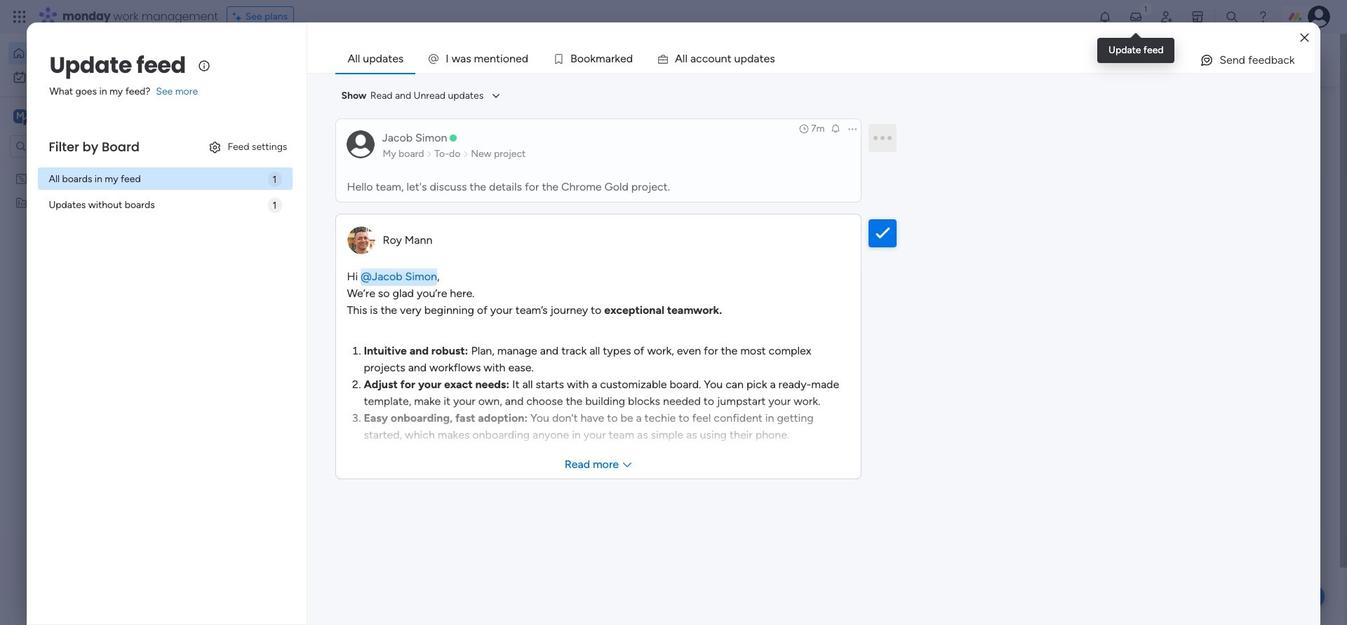Task type: vqa. For each thing, say whether or not it's contained in the screenshot.
list box
yes



Task type: locate. For each thing, give the bounding box(es) containing it.
v2 bolt switch image
[[1194, 52, 1202, 68]]

v2 user feedback image
[[1085, 52, 1095, 68]]

option
[[8, 42, 171, 65], [8, 66, 171, 88], [0, 166, 179, 169]]

update feed image
[[1129, 10, 1143, 24]]

workspace image
[[282, 569, 316, 602]]

1 image
[[1139, 1, 1152, 16]]

tab list
[[336, 45, 1315, 73]]

list box
[[0, 164, 179, 404]]

notifications image
[[1098, 10, 1112, 24]]

see plans image
[[233, 9, 245, 25]]

roy mann image
[[292, 382, 320, 410]]

tab
[[336, 45, 416, 73]]

2 vertical spatial option
[[0, 166, 179, 169]]

1 vertical spatial option
[[8, 66, 171, 88]]



Task type: describe. For each thing, give the bounding box(es) containing it.
Search in workspace field
[[29, 139, 117, 155]]

workspace selection element
[[13, 108, 117, 126]]

remove from favorites image
[[422, 256, 436, 270]]

invite members image
[[1160, 10, 1174, 24]]

search everything image
[[1225, 10, 1239, 24]]

give feedback image
[[1200, 53, 1214, 67]]

workspace image
[[13, 109, 27, 124]]

close image
[[1301, 33, 1309, 43]]

help image
[[1256, 10, 1270, 24]]

quick search results list box
[[259, 131, 1040, 317]]

select product image
[[13, 10, 27, 24]]

monday marketplace image
[[1191, 10, 1205, 24]]

0 vertical spatial option
[[8, 42, 171, 65]]

jacob simon image
[[1308, 6, 1330, 28]]



